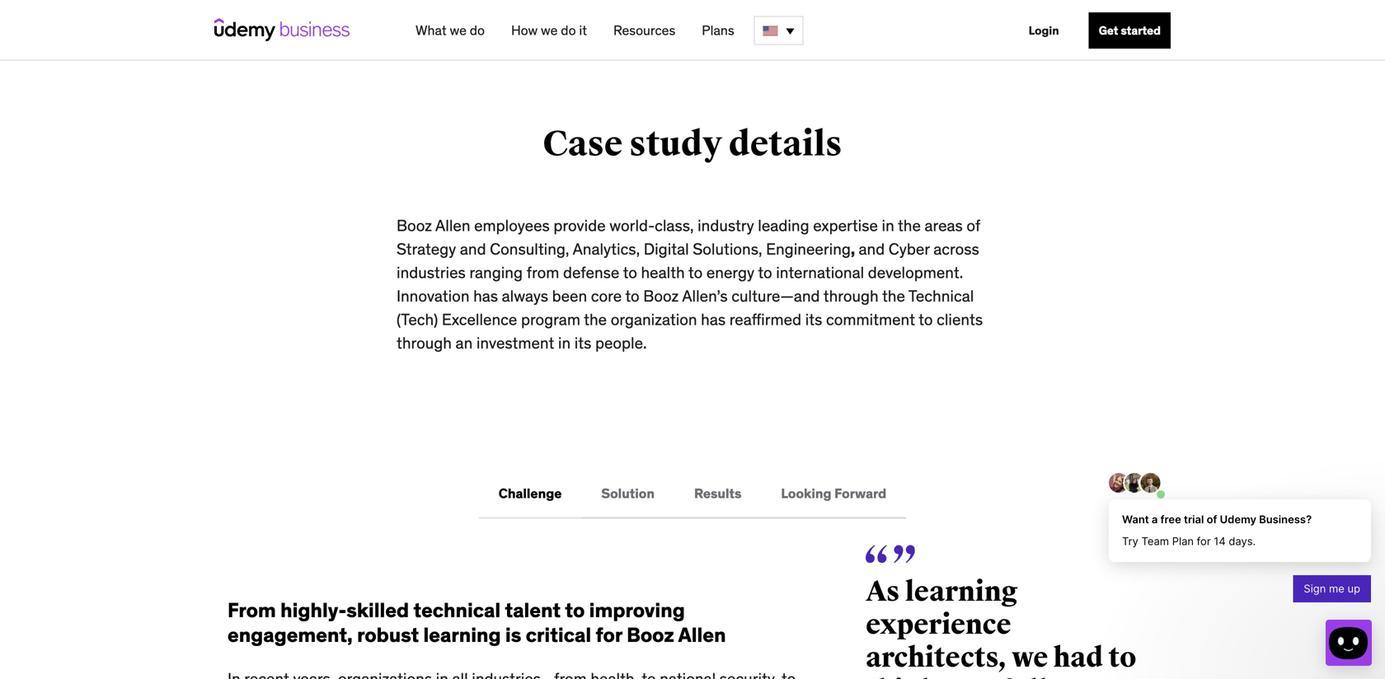Task type: describe. For each thing, give the bounding box(es) containing it.
2 vertical spatial the
[[584, 310, 607, 330]]

solution
[[602, 485, 655, 502]]

been
[[552, 286, 587, 306]]

expertise
[[813, 216, 878, 236]]

case
[[543, 123, 623, 166]]

we for how
[[541, 22, 558, 39]]

class,
[[655, 216, 694, 236]]

results
[[695, 485, 742, 502]]

(tech)
[[397, 310, 438, 330]]

core
[[591, 286, 622, 306]]

innovation
[[397, 286, 470, 306]]

tab list containing challenge
[[228, 470, 1158, 519]]

1 vertical spatial the
[[883, 286, 906, 306]]

technical
[[909, 286, 974, 306]]

for
[[596, 623, 623, 648]]

clients
[[937, 310, 983, 330]]

highly-
[[281, 598, 347, 623]]

get
[[1099, 23, 1119, 38]]

the inside booz allen employees provide world-class, industry leading expertise in the areas of strategy and consulting, analytics, digital solutions, engineering
[[898, 216, 921, 236]]

started
[[1121, 23, 1161, 38]]

always
[[502, 286, 549, 306]]

leading
[[758, 216, 810, 236]]

learning inside from highly-skilled technical talent to improving engagement, robust learning is critical for booz allen
[[424, 623, 501, 648]]

to left health
[[623, 263, 638, 283]]

defense
[[563, 263, 620, 283]]

improving
[[590, 598, 685, 623]]

international
[[776, 263, 865, 283]]

allen's
[[682, 286, 728, 306]]

0 horizontal spatial its
[[575, 333, 592, 353]]

an
[[456, 333, 473, 353]]

analytics,
[[573, 239, 640, 259]]

to down "technical"
[[919, 310, 933, 330]]

do for how we do it
[[561, 22, 576, 39]]

critical
[[526, 623, 592, 648]]

challenge
[[499, 485, 562, 502]]

looking forward link
[[762, 470, 907, 519]]

booz inside booz allen employees provide world-class, industry leading expertise in the areas of strategy and consulting, analytics, digital solutions, engineering
[[397, 216, 432, 236]]

0 vertical spatial its
[[806, 310, 823, 330]]

login button
[[1019, 12, 1070, 49]]

it
[[579, 22, 587, 39]]

learning inside as learning experience architects, we had to think carefu
[[906, 575, 1019, 610]]

forward
[[835, 485, 887, 502]]

we inside as learning experience architects, we had to think carefu
[[1013, 641, 1049, 676]]

organization
[[611, 310, 698, 330]]

energy
[[707, 263, 755, 283]]

from
[[228, 598, 276, 623]]

plans
[[702, 22, 735, 39]]

resources button
[[607, 16, 682, 45]]

booz allen employees provide world-class, industry leading expertise in the areas of strategy and consulting, analytics, digital solutions, engineering
[[397, 216, 981, 259]]

culture—and
[[732, 286, 820, 306]]

to up culture—and
[[758, 263, 773, 283]]

engagement,
[[228, 623, 353, 648]]

results link
[[675, 470, 762, 519]]

in inside and cyber across industries ranging from defense to health to energy to international development. innovation has always been core to booz allen's culture—and through the technical (tech) excellence program the organization has reaffirmed its commitment to clients through an investment in its people.
[[558, 333, 571, 353]]

what we do
[[416, 22, 485, 39]]

booz inside and cyber across industries ranging from defense to health to energy to international development. innovation has always been core to booz allen's culture—and through the technical (tech) excellence program the organization has reaffirmed its commitment to clients through an investment in its people.
[[644, 286, 679, 306]]

allen inside booz allen employees provide world-class, industry leading expertise in the areas of strategy and consulting, analytics, digital solutions, engineering
[[436, 216, 471, 236]]

get started link
[[1089, 12, 1171, 49]]

udemy business image
[[214, 18, 350, 41]]

plans button
[[696, 16, 741, 45]]

solution link
[[582, 470, 675, 519]]

architects,
[[866, 641, 1007, 676]]

from highly-skilled technical talent to improving engagement, robust learning is critical for booz allen
[[228, 598, 726, 648]]

employees
[[474, 216, 550, 236]]

people.
[[596, 333, 647, 353]]

is
[[506, 623, 522, 648]]

resources
[[614, 22, 676, 39]]

reaffirmed
[[730, 310, 802, 330]]



Task type: vqa. For each thing, say whether or not it's contained in the screenshot.
in-
no



Task type: locate. For each thing, give the bounding box(es) containing it.
details
[[729, 123, 843, 166]]

1 do from the left
[[470, 22, 485, 39]]

do
[[470, 22, 485, 39], [561, 22, 576, 39]]

and
[[460, 239, 486, 259], [859, 239, 885, 259]]

case study details
[[543, 123, 843, 166]]

the down the core
[[584, 310, 607, 330]]

what we do button
[[409, 16, 492, 45]]

areas
[[925, 216, 963, 236]]

has
[[474, 286, 498, 306], [701, 310, 726, 330]]

looking forward
[[781, 485, 887, 502]]

0 horizontal spatial has
[[474, 286, 498, 306]]

,
[[851, 239, 859, 259]]

0 vertical spatial allen
[[436, 216, 471, 236]]

in
[[882, 216, 895, 236], [558, 333, 571, 353]]

to left for at the bottom of page
[[565, 598, 585, 623]]

do right what
[[470, 22, 485, 39]]

we inside popup button
[[541, 22, 558, 39]]

as
[[866, 575, 900, 610]]

its down culture—and
[[806, 310, 823, 330]]

1 horizontal spatial through
[[824, 286, 879, 306]]

and cyber across industries ranging from defense to health to energy to international development. innovation has always been core to booz allen's culture—and through the technical (tech) excellence program the organization has reaffirmed its commitment to clients through an investment in its people.
[[397, 239, 983, 353]]

do left 'it'
[[561, 22, 576, 39]]

booz
[[397, 216, 432, 236], [644, 286, 679, 306], [627, 623, 675, 648]]

do inside popup button
[[561, 22, 576, 39]]

and down expertise
[[859, 239, 885, 259]]

had
[[1054, 641, 1104, 676]]

to inside as learning experience architects, we had to think carefu
[[1109, 641, 1137, 676]]

has up excellence
[[474, 286, 498, 306]]

and inside and cyber across industries ranging from defense to health to energy to international development. innovation has always been core to booz allen's culture—and through the technical (tech) excellence program the organization has reaffirmed its commitment to clients through an investment in its people.
[[859, 239, 885, 259]]

experience
[[866, 608, 1012, 643]]

1 vertical spatial booz
[[644, 286, 679, 306]]

to right the core
[[626, 286, 640, 306]]

1 horizontal spatial its
[[806, 310, 823, 330]]

booz right for at the bottom of page
[[627, 623, 675, 648]]

program
[[521, 310, 581, 330]]

in down program
[[558, 333, 571, 353]]

do inside dropdown button
[[470, 22, 485, 39]]

world-
[[610, 216, 655, 236]]

its left people.
[[575, 333, 592, 353]]

across
[[934, 239, 980, 259]]

1 horizontal spatial do
[[561, 22, 576, 39]]

1 vertical spatial its
[[575, 333, 592, 353]]

1 vertical spatial through
[[397, 333, 452, 353]]

we
[[450, 22, 467, 39], [541, 22, 558, 39], [1013, 641, 1049, 676]]

learning
[[906, 575, 1019, 610], [424, 623, 501, 648]]

the down development.
[[883, 286, 906, 306]]

0 horizontal spatial and
[[460, 239, 486, 259]]

as learning experience architects, we had to think carefu
[[866, 575, 1137, 680]]

allen inside from highly-skilled technical talent to improving engagement, robust learning is critical for booz allen
[[679, 623, 726, 648]]

how
[[511, 22, 538, 39]]

0 vertical spatial through
[[824, 286, 879, 306]]

the
[[898, 216, 921, 236], [883, 286, 906, 306], [584, 310, 607, 330]]

industry
[[698, 216, 755, 236]]

we right how on the left of the page
[[541, 22, 558, 39]]

through down (tech)
[[397, 333, 452, 353]]

0 horizontal spatial in
[[558, 333, 571, 353]]

0 vertical spatial learning
[[906, 575, 1019, 610]]

0 horizontal spatial do
[[470, 22, 485, 39]]

digital
[[644, 239, 689, 259]]

engineering
[[766, 239, 851, 259]]

how we do it button
[[505, 16, 594, 45]]

learning left is
[[424, 623, 501, 648]]

excellence
[[442, 310, 517, 330]]

robust
[[357, 623, 419, 648]]

1 horizontal spatial has
[[701, 310, 726, 330]]

2 and from the left
[[859, 239, 885, 259]]

1 and from the left
[[460, 239, 486, 259]]

to inside from highly-skilled technical talent to improving engagement, robust learning is critical for booz allen
[[565, 598, 585, 623]]

its
[[806, 310, 823, 330], [575, 333, 592, 353]]

has down the allen's
[[701, 310, 726, 330]]

from
[[527, 263, 560, 283]]

we right what
[[450, 22, 467, 39]]

1 horizontal spatial learning
[[906, 575, 1019, 610]]

1 horizontal spatial and
[[859, 239, 885, 259]]

0 vertical spatial in
[[882, 216, 895, 236]]

booz down health
[[644, 286, 679, 306]]

we for what
[[450, 22, 467, 39]]

health
[[641, 263, 685, 283]]

challenge link
[[479, 470, 582, 519]]

skilled
[[347, 598, 409, 623]]

booz up the strategy
[[397, 216, 432, 236]]

get started
[[1099, 23, 1161, 38]]

2 horizontal spatial we
[[1013, 641, 1049, 676]]

talent
[[505, 598, 561, 623]]

2 vertical spatial booz
[[627, 623, 675, 648]]

and up 'ranging'
[[460, 239, 486, 259]]

in inside booz allen employees provide world-class, industry leading expertise in the areas of strategy and consulting, analytics, digital solutions, engineering
[[882, 216, 895, 236]]

allen
[[436, 216, 471, 236], [679, 623, 726, 648]]

provide
[[554, 216, 606, 236]]

menu navigation
[[403, 0, 1171, 61]]

consulting,
[[490, 239, 570, 259]]

tab list
[[228, 470, 1158, 519]]

of
[[967, 216, 981, 236]]

learning up architects,
[[906, 575, 1019, 610]]

in up cyber
[[882, 216, 895, 236]]

commitment
[[826, 310, 916, 330]]

solutions,
[[693, 239, 763, 259]]

to up the allen's
[[689, 263, 703, 283]]

0 horizontal spatial allen
[[436, 216, 471, 236]]

1 horizontal spatial in
[[882, 216, 895, 236]]

looking
[[781, 485, 832, 502]]

through up commitment at the top
[[824, 286, 879, 306]]

development.
[[868, 263, 964, 283]]

0 horizontal spatial learning
[[424, 623, 501, 648]]

how we do it
[[511, 22, 587, 39]]

industries
[[397, 263, 466, 283]]

through
[[824, 286, 879, 306], [397, 333, 452, 353]]

0 vertical spatial booz
[[397, 216, 432, 236]]

and inside booz allen employees provide world-class, industry leading expertise in the areas of strategy and consulting, analytics, digital solutions, engineering
[[460, 239, 486, 259]]

1 vertical spatial learning
[[424, 623, 501, 648]]

technical
[[414, 598, 501, 623]]

2 do from the left
[[561, 22, 576, 39]]

do for what we do
[[470, 22, 485, 39]]

strategy
[[397, 239, 456, 259]]

the up cyber
[[898, 216, 921, 236]]

booz inside from highly-skilled technical talent to improving engagement, robust learning is critical for booz allen
[[627, 623, 675, 648]]

think
[[866, 674, 939, 680]]

login
[[1029, 23, 1060, 38]]

1 vertical spatial allen
[[679, 623, 726, 648]]

we left had
[[1013, 641, 1049, 676]]

1 vertical spatial has
[[701, 310, 726, 330]]

0 vertical spatial the
[[898, 216, 921, 236]]

1 horizontal spatial we
[[541, 22, 558, 39]]

1 vertical spatial in
[[558, 333, 571, 353]]

we inside dropdown button
[[450, 22, 467, 39]]

to right had
[[1109, 641, 1137, 676]]

0 horizontal spatial we
[[450, 22, 467, 39]]

1 horizontal spatial allen
[[679, 623, 726, 648]]

cyber
[[889, 239, 930, 259]]

ranging
[[470, 263, 523, 283]]

0 vertical spatial has
[[474, 286, 498, 306]]

what
[[416, 22, 447, 39]]

0 horizontal spatial through
[[397, 333, 452, 353]]

investment
[[477, 333, 555, 353]]

study
[[630, 123, 723, 166]]



